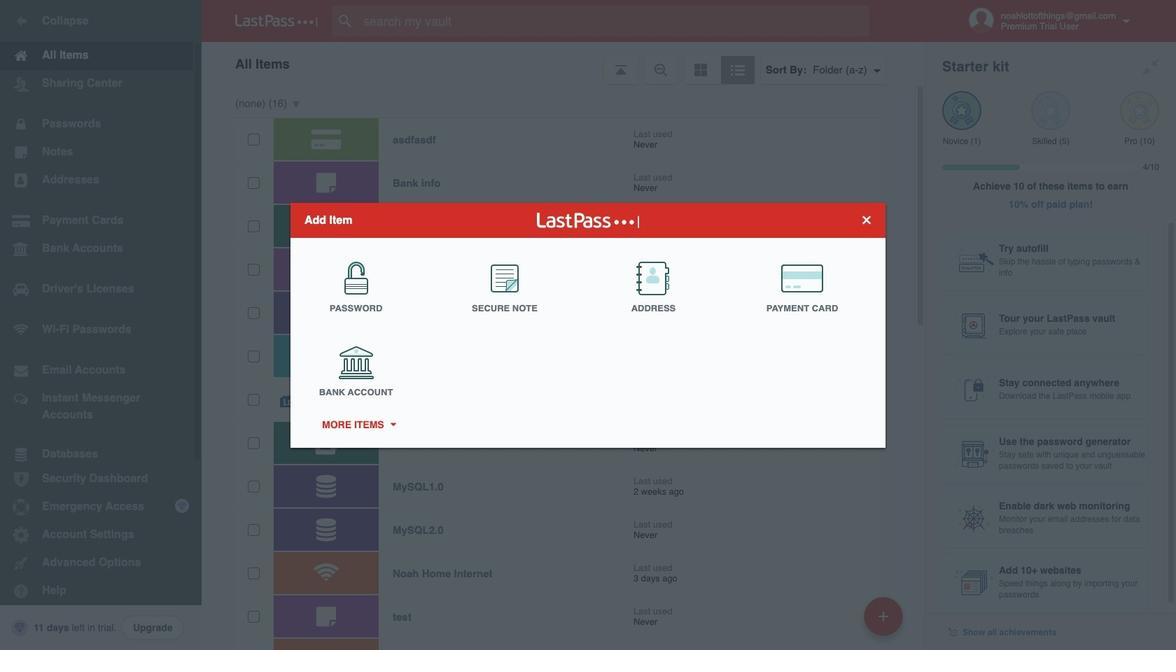 Task type: describe. For each thing, give the bounding box(es) containing it.
main navigation navigation
[[0, 0, 202, 651]]

Search search field
[[332, 6, 892, 36]]

new item navigation
[[859, 593, 912, 651]]



Task type: locate. For each thing, give the bounding box(es) containing it.
dialog
[[291, 203, 886, 448]]

search my vault text field
[[332, 6, 892, 36]]

vault options navigation
[[202, 42, 926, 84]]

caret right image
[[388, 423, 398, 427]]

lastpass image
[[235, 15, 318, 27]]

new item image
[[879, 612, 889, 622]]



Task type: vqa. For each thing, say whether or not it's contained in the screenshot.
Vault options NAVIGATION
yes



